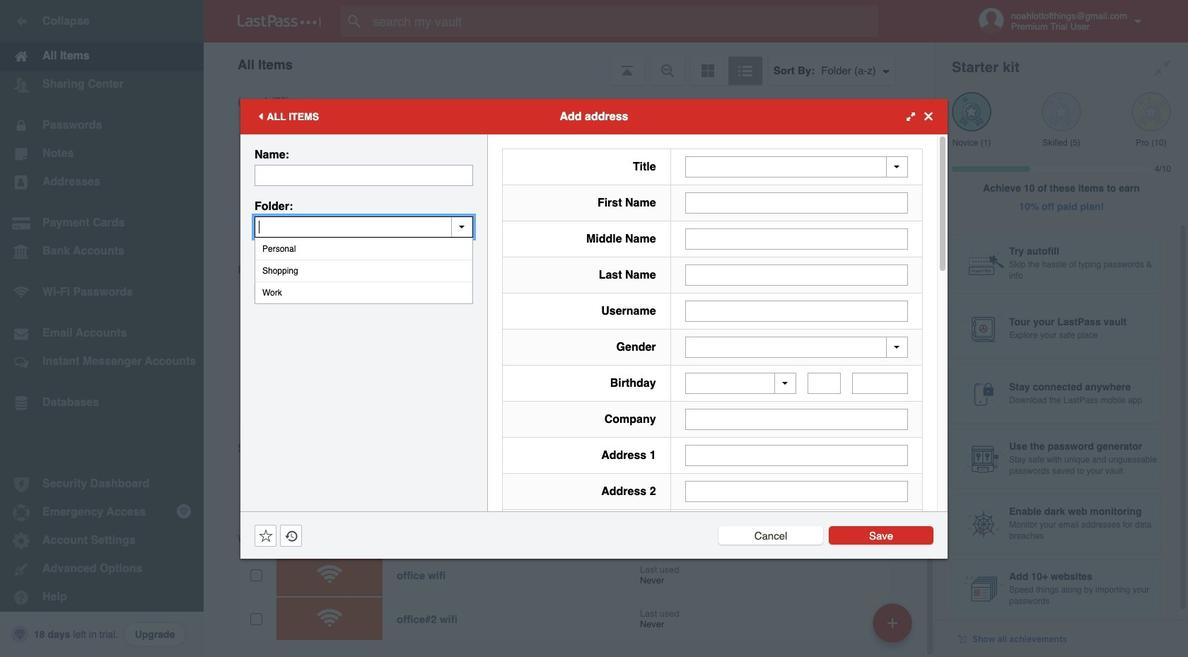 Task type: locate. For each thing, give the bounding box(es) containing it.
Search search field
[[341, 6, 906, 37]]

vault options navigation
[[204, 42, 935, 85]]

lastpass image
[[238, 15, 321, 28]]

new item image
[[888, 618, 898, 628]]

None text field
[[255, 164, 473, 186], [685, 192, 908, 213], [685, 228, 908, 249], [808, 373, 841, 394], [685, 445, 908, 466], [685, 481, 908, 502], [255, 164, 473, 186], [685, 192, 908, 213], [685, 228, 908, 249], [808, 373, 841, 394], [685, 445, 908, 466], [685, 481, 908, 502]]

None text field
[[255, 216, 473, 237], [685, 264, 908, 285], [685, 300, 908, 321], [852, 373, 908, 394], [685, 409, 908, 430], [255, 216, 473, 237], [685, 264, 908, 285], [685, 300, 908, 321], [852, 373, 908, 394], [685, 409, 908, 430]]

dialog
[[241, 99, 948, 657]]



Task type: describe. For each thing, give the bounding box(es) containing it.
main navigation navigation
[[0, 0, 204, 657]]

new item navigation
[[868, 599, 921, 657]]

search my vault text field
[[341, 6, 906, 37]]



Task type: vqa. For each thing, say whether or not it's contained in the screenshot.
new item element
no



